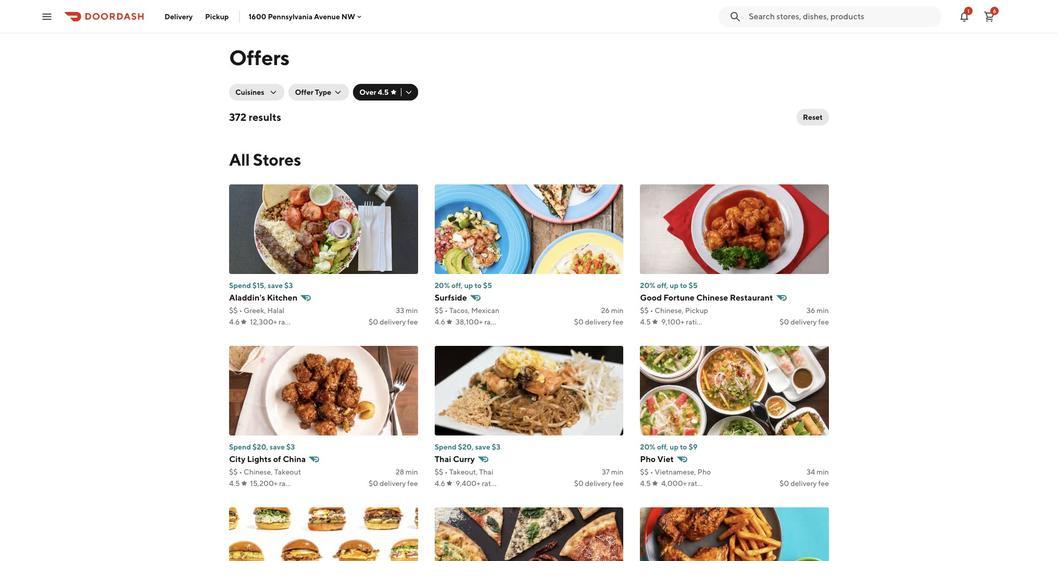 Task type: vqa. For each thing, say whether or not it's contained in the screenshot.


Task type: locate. For each thing, give the bounding box(es) containing it.
$$ down aladdin's
[[229, 306, 238, 315]]

fortune
[[664, 293, 695, 303]]

fee down '36 min' at the right bottom of the page
[[819, 318, 830, 326]]

min right 36
[[817, 306, 830, 315]]

fee down 37 min
[[613, 479, 624, 488]]

34 min
[[807, 468, 830, 476]]

pickup inside pickup button
[[205, 12, 229, 21]]

delivery down 28
[[380, 479, 406, 488]]

4.6 down $$ • greek, halal
[[229, 318, 240, 326]]

9,400+ ratings
[[456, 479, 505, 488]]

20% off, up to $5 up surfside at the bottom left of the page
[[435, 281, 492, 290]]

$0 delivery fee down 34 on the right of the page
[[780, 479, 830, 488]]

$0 delivery fee down 37
[[575, 479, 624, 488]]

4.5
[[378, 88, 389, 96], [641, 318, 651, 326], [229, 479, 240, 488], [641, 479, 651, 488]]

to for good fortune chinese restaurant
[[681, 281, 688, 290]]

off, up surfside at the bottom left of the page
[[452, 281, 463, 290]]

offer type
[[295, 88, 332, 96]]

pho left viet
[[641, 454, 656, 464]]

save for curry
[[476, 443, 491, 451]]

ratings right 9,400+ at the bottom left
[[482, 479, 505, 488]]

4.5 inside button
[[378, 88, 389, 96]]

off, up viet
[[657, 443, 669, 451]]

fee down 28 min
[[408, 479, 418, 488]]

$0 delivery fee for aladdin's kitchen
[[369, 318, 418, 326]]

delivery down '26'
[[586, 318, 612, 326]]

spend up city
[[229, 443, 251, 451]]

$0 for aladdin's kitchen
[[369, 318, 378, 326]]

aladdin's kitchen
[[229, 293, 298, 303]]

chinese, up the 9,100+
[[655, 306, 684, 315]]

$$ • greek, halal
[[229, 306, 285, 315]]

$3 for thai curry
[[492, 443, 501, 451]]

over 4.5
[[360, 88, 389, 96]]

thai
[[435, 454, 452, 464], [480, 468, 494, 476]]

$0 for thai curry
[[575, 479, 584, 488]]

ratings down takeout
[[279, 479, 302, 488]]

$20, up lights
[[253, 443, 268, 451]]

• left greek,
[[239, 306, 242, 315]]

4.5 down pho viet
[[641, 479, 651, 488]]

$5 up good fortune chinese restaurant
[[689, 281, 698, 290]]

2 20% off, up to $5 from the left
[[641, 281, 698, 290]]

4.6 down surfside at the bottom left of the page
[[435, 318, 446, 326]]

$$ • tacos, mexican
[[435, 306, 500, 315]]

to up the "mexican"
[[475, 281, 482, 290]]

up for pho viet
[[670, 443, 679, 451]]

• for thai curry
[[445, 468, 448, 476]]

takeout,
[[450, 468, 478, 476]]

spend $20, save $3 up curry at bottom
[[435, 443, 501, 451]]

4.5 down city
[[229, 479, 240, 488]]

delivery for pho viet
[[791, 479, 818, 488]]

0 vertical spatial pho
[[641, 454, 656, 464]]

$0 delivery fee down 36
[[780, 318, 830, 326]]

1 vertical spatial pho
[[698, 468, 712, 476]]

spend up aladdin's
[[229, 281, 251, 290]]

min right 33
[[406, 306, 418, 315]]

1 $5 from the left
[[484, 281, 492, 290]]

$20,
[[253, 443, 268, 451], [458, 443, 474, 451]]

$0 delivery fee down 28
[[369, 479, 418, 488]]

spend $20, save $3 for lights
[[229, 443, 295, 451]]

$$ • vietnamese, pho
[[641, 468, 712, 476]]

min right 37
[[612, 468, 624, 476]]

min right '26'
[[612, 306, 624, 315]]

ratings
[[279, 318, 301, 326], [485, 318, 507, 326], [686, 318, 709, 326], [279, 479, 302, 488], [482, 479, 505, 488], [689, 479, 711, 488]]

min
[[406, 306, 418, 315], [612, 306, 624, 315], [817, 306, 830, 315], [406, 468, 418, 476], [612, 468, 624, 476], [817, 468, 830, 476]]

chinese
[[697, 293, 729, 303]]

2 spend $20, save $3 from the left
[[435, 443, 501, 451]]

spend for aladdin's
[[229, 281, 251, 290]]

1 vertical spatial chinese,
[[244, 468, 273, 476]]

save up of
[[270, 443, 285, 451]]

$0 for surfside
[[575, 318, 584, 326]]

20% up surfside at the bottom left of the page
[[435, 281, 450, 290]]

0 horizontal spatial chinese,
[[244, 468, 273, 476]]

up
[[465, 281, 473, 290], [670, 281, 679, 290], [670, 443, 679, 451]]

min right 34 on the right of the page
[[817, 468, 830, 476]]

$0 delivery fee for city lights of china
[[369, 479, 418, 488]]

spend $20, save $3 up lights
[[229, 443, 295, 451]]

$$ down surfside at the bottom left of the page
[[435, 306, 444, 315]]

viet
[[658, 454, 674, 464]]

1 spend $20, save $3 from the left
[[229, 443, 295, 451]]

off, for surfside
[[452, 281, 463, 290]]

1 horizontal spatial spend $20, save $3
[[435, 443, 501, 451]]

20% for surfside
[[435, 281, 450, 290]]

28 min
[[396, 468, 418, 476]]

$$ down good
[[641, 306, 649, 315]]

0 vertical spatial thai
[[435, 454, 452, 464]]

min right 28
[[406, 468, 418, 476]]

off,
[[452, 281, 463, 290], [657, 281, 669, 290], [657, 443, 669, 451]]

4.5 right the over
[[378, 88, 389, 96]]

chinese,
[[655, 306, 684, 315], [244, 468, 273, 476]]

0 vertical spatial chinese,
[[655, 306, 684, 315]]

fee down 33 min
[[408, 318, 418, 326]]

15,200+ ratings
[[250, 479, 302, 488]]

fee for surfside
[[613, 318, 624, 326]]

ratings for city lights of china
[[279, 479, 302, 488]]

thai up "9,400+ ratings"
[[480, 468, 494, 476]]

save for kitchen
[[268, 281, 283, 290]]

0 horizontal spatial 20% off, up to $5
[[435, 281, 492, 290]]

mexican
[[472, 306, 500, 315]]

0 horizontal spatial spend $20, save $3
[[229, 443, 295, 451]]

delivery down 37
[[586, 479, 612, 488]]

$$ down pho viet
[[641, 468, 649, 476]]

0 horizontal spatial thai
[[435, 454, 452, 464]]

• down thai curry
[[445, 468, 448, 476]]

36
[[807, 306, 816, 315]]

pickup down good fortune chinese restaurant
[[686, 306, 709, 315]]

to for surfside
[[475, 281, 482, 290]]

$20, for lights
[[253, 443, 268, 451]]

chinese, down lights
[[244, 468, 273, 476]]

20% off, up to $9
[[641, 443, 698, 451]]

kitchen
[[267, 293, 298, 303]]

pho
[[641, 454, 656, 464], [698, 468, 712, 476]]

min for surfside
[[612, 306, 624, 315]]

spend $20, save $3 for curry
[[435, 443, 501, 451]]

ratings down the halal
[[279, 318, 301, 326]]

off, up good
[[657, 281, 669, 290]]

open menu image
[[41, 10, 53, 23]]

type
[[315, 88, 332, 96]]

9,400+
[[456, 479, 481, 488]]

up for surfside
[[465, 281, 473, 290]]

tacos,
[[450, 306, 470, 315]]

20% off, up to $5 up fortune
[[641, 281, 698, 290]]

• down good
[[651, 306, 654, 315]]

delivery down 33
[[380, 318, 406, 326]]

$$ for city lights of china
[[229, 468, 238, 476]]

20% off, up to $5
[[435, 281, 492, 290], [641, 281, 698, 290]]

$5 up the "mexican"
[[484, 281, 492, 290]]

up up surfside at the bottom left of the page
[[465, 281, 473, 290]]

$$ • chinese, pickup
[[641, 306, 709, 315]]

1 horizontal spatial pho
[[698, 468, 712, 476]]

37
[[602, 468, 610, 476]]

up up viet
[[670, 443, 679, 451]]

fee down "34 min" in the bottom of the page
[[819, 479, 830, 488]]

offer
[[295, 88, 314, 96]]

pickup
[[205, 12, 229, 21], [686, 306, 709, 315]]

$3 up kitchen
[[285, 281, 293, 290]]

pickup right the delivery
[[205, 12, 229, 21]]

fee down 26 min
[[613, 318, 624, 326]]

0 horizontal spatial $20,
[[253, 443, 268, 451]]

fee for good fortune chinese restaurant
[[819, 318, 830, 326]]

20% up pho viet
[[641, 443, 656, 451]]

delivery for aladdin's kitchen
[[380, 318, 406, 326]]

save up $$ • takeout, thai
[[476, 443, 491, 451]]

ratings for good fortune chinese restaurant
[[686, 318, 709, 326]]

delivery button
[[158, 8, 199, 25]]

delivery for thai curry
[[586, 479, 612, 488]]

1 horizontal spatial $5
[[689, 281, 698, 290]]

$5 for surfside
[[484, 281, 492, 290]]

min for aladdin's kitchen
[[406, 306, 418, 315]]

2 $5 from the left
[[689, 281, 698, 290]]

delivery down 34 on the right of the page
[[791, 479, 818, 488]]

•
[[239, 306, 242, 315], [445, 306, 448, 315], [651, 306, 654, 315], [239, 468, 242, 476], [445, 468, 448, 476], [651, 468, 654, 476]]

delivery down 36
[[791, 318, 818, 326]]

20% up good
[[641, 281, 656, 290]]

0 horizontal spatial pickup
[[205, 12, 229, 21]]

26
[[602, 306, 610, 315]]

spend up thai curry
[[435, 443, 457, 451]]

$20, up curry at bottom
[[458, 443, 474, 451]]

1 horizontal spatial thai
[[480, 468, 494, 476]]

4.5 down good
[[641, 318, 651, 326]]

$0 delivery fee down 33
[[369, 318, 418, 326]]

4.6
[[229, 318, 240, 326], [435, 318, 446, 326], [435, 479, 446, 488]]

delivery
[[380, 318, 406, 326], [586, 318, 612, 326], [791, 318, 818, 326], [380, 479, 406, 488], [586, 479, 612, 488], [791, 479, 818, 488]]

• down pho viet
[[651, 468, 654, 476]]

$3 up "9,400+ ratings"
[[492, 443, 501, 451]]

• down city
[[239, 468, 242, 476]]

1 20% off, up to $5 from the left
[[435, 281, 492, 290]]

$3
[[285, 281, 293, 290], [287, 443, 295, 451], [492, 443, 501, 451]]

delivery
[[165, 12, 193, 21]]

spend $15, save $3
[[229, 281, 293, 290]]

$0 delivery fee down '26'
[[575, 318, 624, 326]]

nw
[[342, 12, 356, 21]]

greek,
[[244, 306, 266, 315]]

1 horizontal spatial chinese,
[[655, 306, 684, 315]]

ratings for thai curry
[[482, 479, 505, 488]]

0 horizontal spatial $5
[[484, 281, 492, 290]]

to up fortune
[[681, 281, 688, 290]]

ratings right the 9,100+
[[686, 318, 709, 326]]

to for pho viet
[[681, 443, 688, 451]]

1 horizontal spatial 20% off, up to $5
[[641, 281, 698, 290]]

thai left curry at bottom
[[435, 454, 452, 464]]

good fortune chinese restaurant
[[641, 293, 774, 303]]

stores
[[253, 150, 301, 169]]

1600
[[249, 12, 267, 21]]

$3 up china
[[287, 443, 295, 451]]

ratings down the "mexican"
[[485, 318, 507, 326]]

$20, for curry
[[458, 443, 474, 451]]

fee
[[408, 318, 418, 326], [613, 318, 624, 326], [819, 318, 830, 326], [408, 479, 418, 488], [613, 479, 624, 488], [819, 479, 830, 488]]

ratings right the 4,000+
[[689, 479, 711, 488]]

1 vertical spatial pickup
[[686, 306, 709, 315]]

$$ down thai curry
[[435, 468, 444, 476]]

chinese, for lights
[[244, 468, 273, 476]]

2 $20, from the left
[[458, 443, 474, 451]]

results
[[249, 111, 281, 123]]

offers
[[229, 45, 290, 70]]

1
[[968, 8, 970, 14]]

20% for good fortune chinese restaurant
[[641, 281, 656, 290]]

$$ • takeout, thai
[[435, 468, 494, 476]]

4.6 down $$ • takeout, thai
[[435, 479, 446, 488]]

$0 delivery fee
[[369, 318, 418, 326], [575, 318, 624, 326], [780, 318, 830, 326], [369, 479, 418, 488], [575, 479, 624, 488], [780, 479, 830, 488]]

26 min
[[602, 306, 624, 315]]

5 items, open order cart image
[[984, 10, 996, 23]]

$5 for good fortune chinese restaurant
[[689, 281, 698, 290]]

up up fortune
[[670, 281, 679, 290]]

to left $9
[[681, 443, 688, 451]]

$$ down city
[[229, 468, 238, 476]]

pho up '4,000+ ratings'
[[698, 468, 712, 476]]

1 horizontal spatial $20,
[[458, 443, 474, 451]]

1 $20, from the left
[[253, 443, 268, 451]]

4,000+ ratings
[[662, 479, 711, 488]]

save
[[268, 281, 283, 290], [270, 443, 285, 451], [476, 443, 491, 451]]

• left tacos, on the bottom left
[[445, 306, 448, 315]]

0 vertical spatial pickup
[[205, 12, 229, 21]]

save up kitchen
[[268, 281, 283, 290]]



Task type: describe. For each thing, give the bounding box(es) containing it.
up for good fortune chinese restaurant
[[670, 281, 679, 290]]

4,000+
[[662, 479, 687, 488]]

delivery for surfside
[[586, 318, 612, 326]]

• for aladdin's kitchen
[[239, 306, 242, 315]]

reset
[[804, 113, 823, 121]]

$$ for good fortune chinese restaurant
[[641, 306, 649, 315]]

20% off, up to $5 for surfside
[[435, 281, 492, 290]]

15,200+
[[250, 479, 278, 488]]

pickup button
[[199, 8, 235, 25]]

1600 pennsylvania avenue nw button
[[249, 12, 364, 21]]

12,300+
[[250, 318, 277, 326]]

$0 delivery fee for thai curry
[[575, 479, 624, 488]]

lights
[[247, 454, 272, 464]]

min for good fortune chinese restaurant
[[817, 306, 830, 315]]

off, for good fortune chinese restaurant
[[657, 281, 669, 290]]

city
[[229, 454, 246, 464]]

spend for thai
[[435, 443, 457, 451]]

chinese, for fortune
[[655, 306, 684, 315]]

over 4.5 button
[[353, 84, 419, 101]]

over
[[360, 88, 377, 96]]

$$ for pho viet
[[641, 468, 649, 476]]

pennsylvania
[[268, 12, 313, 21]]

37 min
[[602, 468, 624, 476]]

ratings for pho viet
[[689, 479, 711, 488]]

spend for city
[[229, 443, 251, 451]]

1 vertical spatial thai
[[480, 468, 494, 476]]

min for city lights of china
[[406, 468, 418, 476]]

1600 pennsylvania avenue nw
[[249, 12, 356, 21]]

6
[[994, 8, 997, 14]]

4.6 for aladdin's kitchen
[[229, 318, 240, 326]]

fee for city lights of china
[[408, 479, 418, 488]]

fee for pho viet
[[819, 479, 830, 488]]

china
[[283, 454, 306, 464]]

4.5 for city lights of china
[[229, 479, 240, 488]]

curry
[[453, 454, 475, 464]]

4.6 for thai curry
[[435, 479, 446, 488]]

4.6 for surfside
[[435, 318, 446, 326]]

off, for pho viet
[[657, 443, 669, 451]]

ratings for aladdin's kitchen
[[279, 318, 301, 326]]

$3 for city lights of china
[[287, 443, 295, 451]]

$0 delivery fee for surfside
[[575, 318, 624, 326]]

33
[[396, 306, 405, 315]]

20% off, up to $5 for good fortune chinese restaurant
[[641, 281, 698, 290]]

restaurant
[[730, 293, 774, 303]]

min for thai curry
[[612, 468, 624, 476]]

38,100+
[[456, 318, 483, 326]]

Store search: begin typing to search for stores available on DoorDash text field
[[749, 11, 936, 22]]

vietnamese,
[[655, 468, 697, 476]]

$0 for city lights of china
[[369, 479, 378, 488]]

ratings for surfside
[[485, 318, 507, 326]]

$$ • chinese, takeout
[[229, 468, 301, 476]]

12,300+ ratings
[[250, 318, 301, 326]]

cuisines
[[236, 88, 265, 96]]

avenue
[[314, 12, 340, 21]]

33 min
[[396, 306, 418, 315]]

372
[[229, 111, 247, 123]]

min for pho viet
[[817, 468, 830, 476]]

$3 for aladdin's kitchen
[[285, 281, 293, 290]]

4.5 for good fortune chinese restaurant
[[641, 318, 651, 326]]

9,100+ ratings
[[662, 318, 709, 326]]

$$ for aladdin's kitchen
[[229, 306, 238, 315]]

9,100+
[[662, 318, 685, 326]]

reset button
[[797, 109, 830, 126]]

38,100+ ratings
[[456, 318, 507, 326]]

36 min
[[807, 306, 830, 315]]

$0 for pho viet
[[780, 479, 790, 488]]

all stores
[[229, 150, 301, 169]]

delivery for good fortune chinese restaurant
[[791, 318, 818, 326]]

aladdin's
[[229, 293, 265, 303]]

halal
[[268, 306, 285, 315]]

notification bell image
[[959, 10, 971, 23]]

cuisines button
[[229, 84, 285, 101]]

• for pho viet
[[651, 468, 654, 476]]

offer type button
[[289, 84, 349, 101]]

pho viet
[[641, 454, 674, 464]]

• for city lights of china
[[239, 468, 242, 476]]

$$ for thai curry
[[435, 468, 444, 476]]

delivery for city lights of china
[[380, 479, 406, 488]]

fee for thai curry
[[613, 479, 624, 488]]

thai curry
[[435, 454, 475, 464]]

20% for pho viet
[[641, 443, 656, 451]]

34
[[807, 468, 816, 476]]

takeout
[[274, 468, 301, 476]]

surfside
[[435, 293, 467, 303]]

$9
[[689, 443, 698, 451]]

$0 delivery fee for pho viet
[[780, 479, 830, 488]]

1 horizontal spatial pickup
[[686, 306, 709, 315]]

4.5 for pho viet
[[641, 479, 651, 488]]

0 horizontal spatial pho
[[641, 454, 656, 464]]

$15,
[[253, 281, 266, 290]]

of
[[273, 454, 281, 464]]

fee for aladdin's kitchen
[[408, 318, 418, 326]]

28
[[396, 468, 405, 476]]

$0 for good fortune chinese restaurant
[[780, 318, 790, 326]]

$0 delivery fee for good fortune chinese restaurant
[[780, 318, 830, 326]]

372 results
[[229, 111, 281, 123]]

6 button
[[980, 6, 1001, 27]]

city lights of china
[[229, 454, 306, 464]]

$$ for surfside
[[435, 306, 444, 315]]

save for lights
[[270, 443, 285, 451]]

good
[[641, 293, 662, 303]]

all
[[229, 150, 250, 169]]

• for surfside
[[445, 306, 448, 315]]

• for good fortune chinese restaurant
[[651, 306, 654, 315]]



